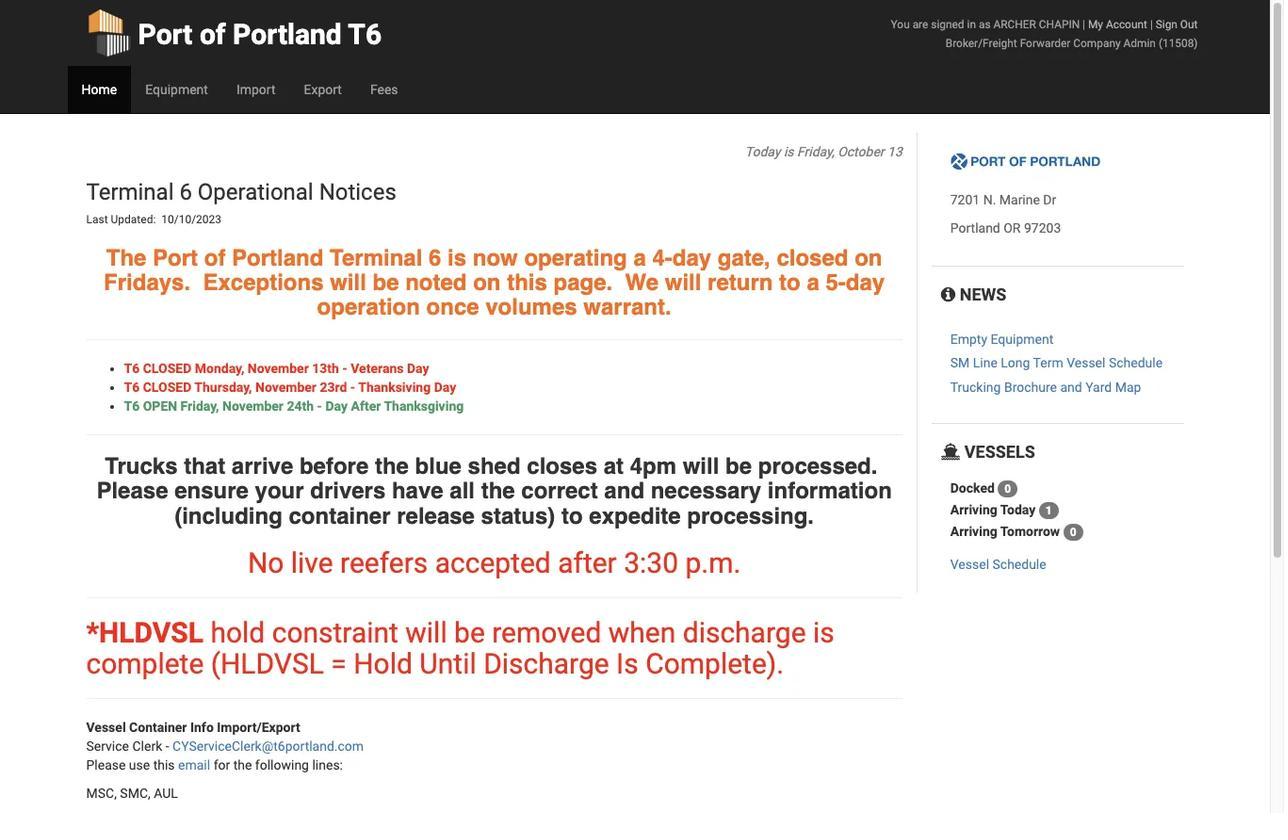 Task type: locate. For each thing, give the bounding box(es) containing it.
port up the equipment popup button
[[138, 18, 193, 51]]

port down 10/10/2023
[[153, 245, 198, 271]]

no live reefers accepted after 3:30 p.m.
[[248, 546, 741, 579]]

the right all
[[481, 478, 515, 504]]

1 vertical spatial day
[[434, 380, 456, 395]]

1 vertical spatial to
[[562, 503, 583, 529]]

trucking brochure and yard map link
[[951, 380, 1142, 395]]

expedite
[[589, 503, 681, 529]]

2 horizontal spatial vessel
[[1067, 356, 1106, 371]]

will right 4pm
[[683, 453, 719, 479]]

long
[[1001, 356, 1030, 371]]

1 vertical spatial please
[[86, 758, 126, 773]]

0 horizontal spatial terminal
[[86, 179, 174, 205]]

2 vertical spatial is
[[813, 616, 835, 649]]

monday,
[[195, 361, 244, 376]]

day down 23rd in the left of the page
[[326, 398, 348, 413]]

portland down 7201
[[951, 221, 1001, 236]]

cyserviceclerk@t6portland.com link
[[172, 739, 364, 754]]

a
[[634, 245, 646, 271], [807, 269, 820, 296]]

1 vertical spatial equipment
[[991, 332, 1054, 347]]

constraint
[[272, 616, 398, 649]]

2 vertical spatial november
[[222, 398, 284, 413]]

| left sign
[[1150, 18, 1153, 31]]

1 vertical spatial of
[[204, 245, 226, 271]]

0 vertical spatial portland
[[233, 18, 342, 51]]

0 horizontal spatial today
[[745, 144, 781, 159]]

0 vertical spatial please
[[97, 478, 168, 504]]

0 horizontal spatial this
[[153, 758, 175, 773]]

will right we
[[665, 269, 702, 296]]

1 vertical spatial schedule
[[993, 557, 1047, 572]]

1 vertical spatial and
[[604, 478, 645, 504]]

today
[[745, 144, 781, 159], [1001, 502, 1036, 517]]

day left info circle "image"
[[846, 269, 885, 296]]

4pm
[[630, 453, 677, 479]]

7201
[[951, 193, 980, 208]]

portland inside the port of portland terminal 6 is now operating a 4-day gate, closed on fridays .  exceptions will be noted on this page.  we will return to a 5-day operation once volumes warrant.
[[232, 245, 324, 271]]

0 vertical spatial terminal
[[86, 179, 174, 205]]

0 vertical spatial today
[[745, 144, 781, 159]]

arriving up vessel schedule link
[[951, 524, 998, 539]]

day up thanksiving
[[407, 361, 429, 376]]

t6 up fees
[[348, 18, 382, 51]]

1 horizontal spatial schedule
[[1109, 356, 1163, 371]]

chapin
[[1039, 18, 1080, 31]]

2 horizontal spatial be
[[726, 453, 752, 479]]

to inside the port of portland terminal 6 is now operating a 4-day gate, closed on fridays .  exceptions will be noted on this page.  we will return to a 5-day operation once volumes warrant.
[[779, 269, 801, 296]]

0 horizontal spatial and
[[604, 478, 645, 504]]

fees
[[370, 82, 398, 97]]

no
[[248, 546, 284, 579]]

trucking
[[951, 380, 1001, 395]]

6 up 10/10/2023
[[179, 179, 192, 205]]

day up thanksgiving
[[434, 380, 456, 395]]

once
[[426, 294, 479, 321]]

will down 'reefers'
[[405, 616, 447, 649]]

24th
[[287, 398, 314, 413]]

friday, down thursday,
[[181, 398, 219, 413]]

status)
[[481, 503, 555, 529]]

1 horizontal spatial vessel
[[951, 557, 989, 572]]

volumes
[[486, 294, 577, 321]]

of inside the port of portland terminal 6 is now operating a 4-day gate, closed on fridays .  exceptions will be noted on this page.  we will return to a 5-day operation once volumes warrant.
[[204, 245, 226, 271]]

empty
[[951, 332, 988, 347]]

2 vertical spatial be
[[454, 616, 485, 649]]

1 horizontal spatial is
[[784, 144, 794, 159]]

portland down terminal 6 operational notices last updated:  10/10/2023
[[232, 245, 324, 271]]

|
[[1083, 18, 1086, 31], [1150, 18, 1153, 31]]

1 horizontal spatial on
[[855, 245, 882, 271]]

- right 24th
[[317, 398, 322, 413]]

0 vertical spatial be
[[373, 269, 399, 296]]

0 vertical spatial to
[[779, 269, 801, 296]]

is
[[616, 647, 639, 680]]

0 vertical spatial is
[[784, 144, 794, 159]]

terminal up last
[[86, 179, 174, 205]]

use
[[129, 758, 150, 773]]

be down accepted in the bottom left of the page
[[454, 616, 485, 649]]

| left my
[[1083, 18, 1086, 31]]

be left noted
[[373, 269, 399, 296]]

export button
[[290, 66, 356, 113]]

- right 13th
[[342, 361, 348, 376]]

1 vertical spatial vessel
[[951, 557, 989, 572]]

this right use
[[153, 758, 175, 773]]

1 horizontal spatial a
[[807, 269, 820, 296]]

a left 5-
[[807, 269, 820, 296]]

1 vertical spatial port
[[153, 245, 198, 271]]

1 | from the left
[[1083, 18, 1086, 31]]

0 vertical spatial and
[[1061, 380, 1082, 395]]

1 horizontal spatial terminal
[[330, 245, 423, 271]]

0 vertical spatial closed
[[143, 361, 192, 376]]

0 right tomorrow
[[1070, 526, 1077, 539]]

port
[[138, 18, 193, 51], [153, 245, 198, 271]]

vessel schedule
[[951, 557, 1047, 572]]

and right correct
[[604, 478, 645, 504]]

be up processing. on the right
[[726, 453, 752, 479]]

schedule down tomorrow
[[993, 557, 1047, 572]]

be
[[373, 269, 399, 296], [726, 453, 752, 479], [454, 616, 485, 649]]

vessel inside empty equipment sm line long term vessel schedule trucking brochure and yard map
[[1067, 356, 1106, 371]]

is right discharge
[[813, 616, 835, 649]]

- right clerk on the bottom left
[[166, 739, 169, 754]]

0 horizontal spatial vessel
[[86, 720, 126, 735]]

sm
[[951, 356, 970, 371]]

be inside hold constraint will be removed when discharge is complete (hldvsl = hold until discharge is complete).
[[454, 616, 485, 649]]

1 vertical spatial today
[[1001, 502, 1036, 517]]

0 right docked
[[1005, 483, 1011, 496]]

arrive
[[232, 453, 293, 479]]

schedule
[[1109, 356, 1163, 371], [993, 557, 1047, 572]]

0 vertical spatial schedule
[[1109, 356, 1163, 371]]

the left blue
[[375, 453, 409, 479]]

13
[[888, 144, 903, 159]]

of
[[200, 18, 226, 51], [204, 245, 226, 271]]

shed
[[468, 453, 521, 479]]

vessel schedule link
[[951, 557, 1047, 572]]

signed
[[931, 18, 965, 31]]

3:30
[[624, 546, 678, 579]]

please left that
[[97, 478, 168, 504]]

friday, left the october
[[797, 144, 835, 159]]

1 vertical spatial this
[[153, 758, 175, 773]]

0 horizontal spatial day
[[326, 398, 348, 413]]

vessel for vessel container info import/export service clerk - cyserviceclerk@t6portland.com please use this email for the following lines:
[[86, 720, 126, 735]]

today inside docked 0 arriving today 1 arriving tomorrow 0
[[1001, 502, 1036, 517]]

out
[[1181, 18, 1198, 31]]

2 vertical spatial portland
[[232, 245, 324, 271]]

and inside empty equipment sm line long term vessel schedule trucking brochure and yard map
[[1061, 380, 1082, 395]]

1 vertical spatial is
[[448, 245, 467, 271]]

and
[[1061, 380, 1082, 395], [604, 478, 645, 504]]

trucks
[[105, 453, 178, 479]]

the right the for on the bottom left of the page
[[233, 758, 252, 773]]

a left 4- at the top of page
[[634, 245, 646, 271]]

last
[[86, 213, 108, 227]]

schedule up map
[[1109, 356, 1163, 371]]

23rd
[[320, 380, 347, 395]]

0 horizontal spatial on
[[473, 269, 501, 296]]

vessel up service
[[86, 720, 126, 735]]

the port of portland terminal 6 is now operating a 4-day gate, closed on fridays .  exceptions will be noted on this page.  we will return to a 5-day operation once volumes warrant.
[[104, 245, 885, 321]]

0 vertical spatial arriving
[[951, 502, 998, 517]]

please inside 'vessel container info import/export service clerk - cyserviceclerk@t6portland.com please use this email for the following lines:'
[[86, 758, 126, 773]]

msc,
[[86, 786, 117, 801]]

please
[[97, 478, 168, 504], [86, 758, 126, 773]]

trucks that arrive before the blue shed closes at 4pm will be processed. please ensure your drivers have all the correct and necessary information (including container release status) to expedite processing.
[[97, 453, 892, 529]]

1 horizontal spatial to
[[779, 269, 801, 296]]

the inside 'vessel container info import/export service clerk - cyserviceclerk@t6portland.com please use this email for the following lines:'
[[233, 758, 252, 773]]

portland
[[233, 18, 342, 51], [951, 221, 1001, 236], [232, 245, 324, 271]]

0 horizontal spatial the
[[233, 758, 252, 773]]

1 horizontal spatial 6
[[429, 245, 441, 271]]

your
[[255, 478, 304, 504]]

november
[[248, 361, 309, 376], [255, 380, 317, 395], [222, 398, 284, 413]]

this inside the port of portland terminal 6 is now operating a 4-day gate, closed on fridays .  exceptions will be noted on this page.  we will return to a 5-day operation once volumes warrant.
[[507, 269, 547, 296]]

day
[[407, 361, 429, 376], [434, 380, 456, 395], [326, 398, 348, 413]]

reefers
[[340, 546, 428, 579]]

this inside 'vessel container info import/export service clerk - cyserviceclerk@t6portland.com please use this email for the following lines:'
[[153, 758, 175, 773]]

1 vertical spatial 6
[[429, 245, 441, 271]]

complete).
[[646, 647, 784, 680]]

n.
[[983, 193, 996, 208]]

for
[[214, 758, 230, 773]]

0 horizontal spatial equipment
[[145, 82, 208, 97]]

1 horizontal spatial day
[[407, 361, 429, 376]]

vessel up yard
[[1067, 356, 1106, 371]]

info circle image
[[941, 287, 956, 304]]

0 vertical spatial equipment
[[145, 82, 208, 97]]

0 vertical spatial november
[[248, 361, 309, 376]]

this right once
[[507, 269, 547, 296]]

1 vertical spatial arriving
[[951, 524, 998, 539]]

is left the october
[[784, 144, 794, 159]]

1 horizontal spatial be
[[454, 616, 485, 649]]

t6 up trucks
[[124, 380, 140, 395]]

my
[[1088, 18, 1103, 31]]

ship image
[[941, 444, 961, 461]]

0 vertical spatial port
[[138, 18, 193, 51]]

1 vertical spatial be
[[726, 453, 752, 479]]

email
[[178, 758, 210, 773]]

day left gate,
[[673, 245, 712, 271]]

of down 10/10/2023
[[204, 245, 226, 271]]

0 vertical spatial this
[[507, 269, 547, 296]]

please inside the trucks that arrive before the blue shed closes at 4pm will be processed. please ensure your drivers have all the correct and necessary information (including container release status) to expedite processing.
[[97, 478, 168, 504]]

of up the equipment popup button
[[200, 18, 226, 51]]

will inside hold constraint will be removed when discharge is complete (hldvsl = hold until discharge is complete).
[[405, 616, 447, 649]]

on right noted
[[473, 269, 501, 296]]

the
[[375, 453, 409, 479], [481, 478, 515, 504], [233, 758, 252, 773]]

1 horizontal spatial |
[[1150, 18, 1153, 31]]

0 horizontal spatial to
[[562, 503, 583, 529]]

will
[[330, 269, 366, 296], [665, 269, 702, 296], [683, 453, 719, 479], [405, 616, 447, 649]]

equipment up long
[[991, 332, 1054, 347]]

exceptions
[[203, 269, 324, 296]]

1 horizontal spatial today
[[1001, 502, 1036, 517]]

(11508)
[[1159, 37, 1198, 50]]

processed.
[[758, 453, 878, 479]]

information
[[768, 478, 892, 504]]

vessel down docked 0 arriving today 1 arriving tomorrow 0
[[951, 557, 989, 572]]

on right 5-
[[855, 245, 882, 271]]

will right exceptions
[[330, 269, 366, 296]]

1 vertical spatial closed
[[143, 380, 192, 395]]

2 horizontal spatial is
[[813, 616, 835, 649]]

5-
[[826, 269, 846, 296]]

1 horizontal spatial and
[[1061, 380, 1082, 395]]

6 inside terminal 6 operational notices last updated:  10/10/2023
[[179, 179, 192, 205]]

1 horizontal spatial friday,
[[797, 144, 835, 159]]

vessel inside 'vessel container info import/export service clerk - cyserviceclerk@t6portland.com please use this email for the following lines:'
[[86, 720, 126, 735]]

0 horizontal spatial 6
[[179, 179, 192, 205]]

equipment button
[[131, 66, 222, 113]]

be inside the port of portland terminal 6 is now operating a 4-day gate, closed on fridays .  exceptions will be noted on this page.  we will return to a 5-day operation once volumes warrant.
[[373, 269, 399, 296]]

you
[[891, 18, 910, 31]]

0 vertical spatial of
[[200, 18, 226, 51]]

equipment right home popup button
[[145, 82, 208, 97]]

service
[[86, 739, 129, 754]]

1 horizontal spatial equipment
[[991, 332, 1054, 347]]

t6 left open at left
[[124, 398, 140, 413]]

6 up once
[[429, 245, 441, 271]]

0 vertical spatial vessel
[[1067, 356, 1106, 371]]

sign
[[1156, 18, 1178, 31]]

import button
[[222, 66, 290, 113]]

dr
[[1044, 193, 1057, 208]]

1 horizontal spatial 0
[[1070, 526, 1077, 539]]

operating
[[524, 245, 627, 271]]

to up after
[[562, 503, 583, 529]]

0 vertical spatial 6
[[179, 179, 192, 205]]

2 arriving from the top
[[951, 524, 998, 539]]

import/export
[[217, 720, 300, 735]]

fees button
[[356, 66, 412, 113]]

open
[[143, 398, 177, 413]]

is left the now
[[448, 245, 467, 271]]

msc, smc, aul
[[86, 786, 178, 801]]

noted
[[405, 269, 467, 296]]

2 vertical spatial vessel
[[86, 720, 126, 735]]

vessels
[[961, 442, 1035, 462]]

97203
[[1024, 221, 1061, 236]]

1 horizontal spatial this
[[507, 269, 547, 296]]

2 closed from the top
[[143, 380, 192, 395]]

warrant.
[[584, 294, 672, 321]]

please down service
[[86, 758, 126, 773]]

portland up import popup button
[[233, 18, 342, 51]]

or
[[1004, 221, 1021, 236]]

arriving down docked
[[951, 502, 998, 517]]

and left yard
[[1061, 380, 1082, 395]]

0 horizontal spatial is
[[448, 245, 467, 271]]

0 horizontal spatial be
[[373, 269, 399, 296]]

2 | from the left
[[1150, 18, 1153, 31]]

hold constraint will be removed when discharge is complete (hldvsl = hold until discharge is complete).
[[86, 616, 835, 680]]

1 vertical spatial friday,
[[181, 398, 219, 413]]

port inside the port of portland terminal 6 is now operating a 4-day gate, closed on fridays .  exceptions will be noted on this page.  we will return to a 5-day operation once volumes warrant.
[[153, 245, 198, 271]]

0 horizontal spatial 0
[[1005, 483, 1011, 496]]

on
[[855, 245, 882, 271], [473, 269, 501, 296]]

terminal up 'operation'
[[330, 245, 423, 271]]

=
[[331, 647, 347, 680]]

1 vertical spatial terminal
[[330, 245, 423, 271]]

0 horizontal spatial |
[[1083, 18, 1086, 31]]

day
[[673, 245, 712, 271], [846, 269, 885, 296]]

gate,
[[718, 245, 771, 271]]

0 vertical spatial friday,
[[797, 144, 835, 159]]

0 horizontal spatial friday,
[[181, 398, 219, 413]]

to left 5-
[[779, 269, 801, 296]]



Task type: describe. For each thing, give the bounding box(es) containing it.
the
[[106, 245, 146, 271]]

(hldvsl
[[211, 647, 324, 680]]

*hldvsl
[[86, 616, 204, 649]]

0 horizontal spatial a
[[634, 245, 646, 271]]

notices
[[319, 179, 396, 205]]

1 closed from the top
[[143, 361, 192, 376]]

container
[[129, 720, 187, 735]]

is inside the port of portland terminal 6 is now operating a 4-day gate, closed on fridays .  exceptions will be noted on this page.  we will return to a 5-day operation once volumes warrant.
[[448, 245, 467, 271]]

p.m.
[[685, 546, 741, 579]]

ensure
[[174, 478, 249, 504]]

discharge
[[484, 647, 609, 680]]

- inside 'vessel container info import/export service clerk - cyserviceclerk@t6portland.com please use this email for the following lines:'
[[166, 739, 169, 754]]

after
[[351, 398, 381, 413]]

t6 closed monday, november 13th - veterans day t6 closed thursday, november 23rd - thanksiving day t6 open friday, november 24th - day after thanksgiving
[[124, 361, 464, 413]]

- right 23rd in the left of the page
[[350, 380, 356, 395]]

13th
[[312, 361, 339, 376]]

veterans
[[351, 361, 404, 376]]

0 horizontal spatial day
[[673, 245, 712, 271]]

closes
[[527, 453, 597, 479]]

brochure
[[1004, 380, 1057, 395]]

at
[[604, 453, 624, 479]]

operational
[[198, 179, 314, 205]]

accepted
[[435, 546, 551, 579]]

2 vertical spatial day
[[326, 398, 348, 413]]

yard
[[1086, 380, 1112, 395]]

t6 down fridays
[[124, 361, 140, 376]]

broker/freight
[[946, 37, 1017, 50]]

terminal inside the port of portland terminal 6 is now operating a 4-day gate, closed on fridays .  exceptions will be noted on this page.  we will return to a 5-day operation once volumes warrant.
[[330, 245, 423, 271]]

after
[[558, 546, 617, 579]]

that
[[184, 453, 225, 479]]

equipment inside empty equipment sm line long term vessel schedule trucking brochure and yard map
[[991, 332, 1054, 347]]

friday, inside t6 closed monday, november 13th - veterans day t6 closed thursday, november 23rd - thanksiving day t6 open friday, november 24th - day after thanksgiving
[[181, 398, 219, 413]]

2 horizontal spatial the
[[481, 478, 515, 504]]

hold
[[354, 647, 413, 680]]

will inside the trucks that arrive before the blue shed closes at 4pm will be processed. please ensure your drivers have all the correct and necessary information (including container release status) to expedite processing.
[[683, 453, 719, 479]]

all
[[450, 478, 475, 504]]

1 vertical spatial november
[[255, 380, 317, 395]]

2 horizontal spatial day
[[434, 380, 456, 395]]

thanksiving
[[358, 380, 431, 395]]

and inside the trucks that arrive before the blue shed closes at 4pm will be processed. please ensure your drivers have all the correct and necessary information (including container release status) to expedite processing.
[[604, 478, 645, 504]]

be inside the trucks that arrive before the blue shed closes at 4pm will be processed. please ensure your drivers have all the correct and necessary information (including container release status) to expedite processing.
[[726, 453, 752, 479]]

info
[[190, 720, 214, 735]]

following
[[255, 758, 309, 773]]

0 horizontal spatial schedule
[[993, 557, 1047, 572]]

6 inside the port of portland terminal 6 is now operating a 4-day gate, closed on fridays .  exceptions will be noted on this page.  we will return to a 5-day operation once volumes warrant.
[[429, 245, 441, 271]]

drivers
[[310, 478, 386, 504]]

hold
[[211, 616, 265, 649]]

line
[[973, 356, 998, 371]]

correct
[[521, 478, 598, 504]]

company
[[1074, 37, 1121, 50]]

processing.
[[687, 503, 814, 529]]

is inside hold constraint will be removed when discharge is complete (hldvsl = hold until discharge is complete).
[[813, 616, 835, 649]]

vessel container info import/export service clerk - cyserviceclerk@t6portland.com please use this email for the following lines:
[[86, 720, 364, 773]]

map
[[1115, 380, 1142, 395]]

email link
[[178, 758, 210, 773]]

archer
[[994, 18, 1036, 31]]

home button
[[67, 66, 131, 113]]

my account link
[[1088, 18, 1148, 31]]

release
[[397, 503, 475, 529]]

as
[[979, 18, 991, 31]]

today is friday, october 13
[[745, 144, 903, 159]]

equipment inside popup button
[[145, 82, 208, 97]]

thursday,
[[194, 380, 252, 395]]

forwarder
[[1020, 37, 1071, 50]]

vessel for vessel schedule
[[951, 557, 989, 572]]

(including
[[175, 503, 283, 529]]

t6 inside port of portland t6 link
[[348, 18, 382, 51]]

discharge
[[683, 616, 806, 649]]

schedule inside empty equipment sm line long term vessel schedule trucking brochure and yard map
[[1109, 356, 1163, 371]]

cyserviceclerk@t6portland.com
[[172, 739, 364, 754]]

operation
[[317, 294, 420, 321]]

docked
[[951, 480, 995, 495]]

container
[[289, 503, 391, 529]]

smc,
[[120, 786, 151, 801]]

sign out link
[[1156, 18, 1198, 31]]

now
[[473, 245, 518, 271]]

terminal inside terminal 6 operational notices last updated:  10/10/2023
[[86, 179, 174, 205]]

1 arriving from the top
[[951, 502, 998, 517]]

10/10/2023
[[161, 213, 222, 227]]

tomorrow
[[1001, 524, 1060, 539]]

necessary
[[651, 478, 762, 504]]

aul
[[154, 786, 178, 801]]

7201 n. marine dr
[[951, 193, 1057, 208]]

1 vertical spatial portland
[[951, 221, 1001, 236]]

october
[[838, 144, 884, 159]]

import
[[236, 82, 276, 97]]

news
[[956, 285, 1007, 305]]

until
[[420, 647, 477, 680]]

sm line long term vessel schedule link
[[951, 356, 1163, 371]]

0 vertical spatial day
[[407, 361, 429, 376]]

in
[[967, 18, 976, 31]]

to inside the trucks that arrive before the blue shed closes at 4pm will be processed. please ensure your drivers have all the correct and necessary information (including container release status) to expedite processing.
[[562, 503, 583, 529]]

port of portland t6 image
[[951, 153, 1101, 172]]

marine
[[1000, 193, 1040, 208]]

0 vertical spatial 0
[[1005, 483, 1011, 496]]

blue
[[415, 453, 462, 479]]

1 horizontal spatial the
[[375, 453, 409, 479]]

1 horizontal spatial day
[[846, 269, 885, 296]]

export
[[304, 82, 342, 97]]

1 vertical spatial 0
[[1070, 526, 1077, 539]]

we
[[625, 269, 659, 296]]

portland or 97203
[[951, 221, 1061, 236]]

admin
[[1124, 37, 1156, 50]]

empty equipment link
[[951, 332, 1054, 347]]

return
[[708, 269, 773, 296]]



Task type: vqa. For each thing, say whether or not it's contained in the screenshot.
the Terms on the bottom left of the page
no



